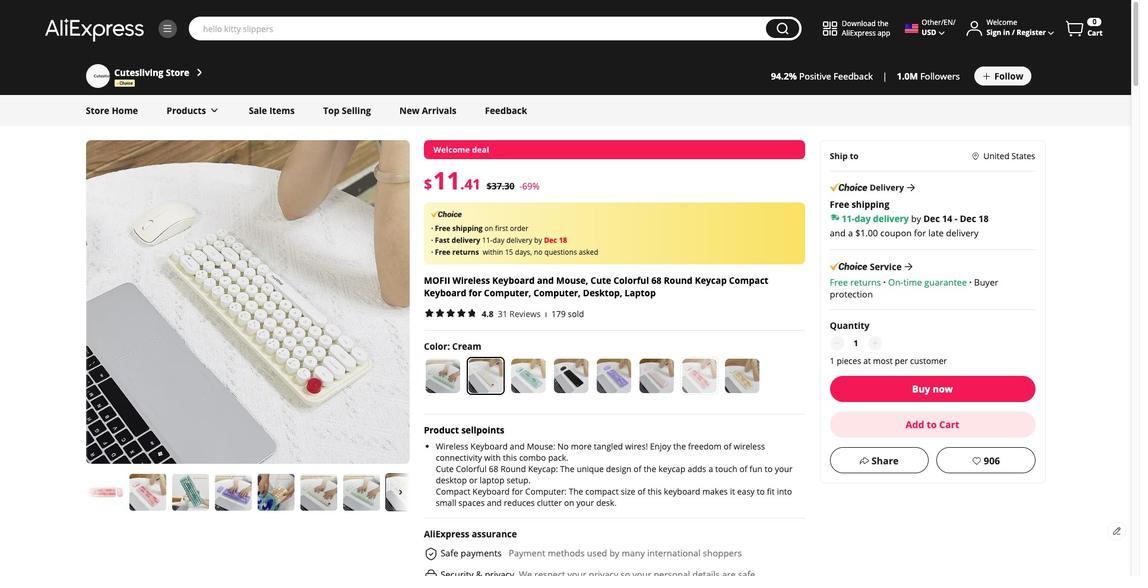 Task type: vqa. For each thing, say whether or not it's contained in the screenshot.
volleyball TEXT BOX
no



Task type: describe. For each thing, give the bounding box(es) containing it.
1 vertical spatial your
[[577, 497, 594, 508]]

small
[[436, 497, 457, 508]]

1 horizontal spatial shipping
[[852, 199, 890, 210]]

wireless
[[734, 441, 765, 452]]

and left $1.00
[[830, 227, 846, 239]]

68 inside mofii wireless keyboard and mouse, cute colorful 68 round keycap compact keyboard for computer, computer, desktop, laptop
[[652, 274, 662, 286]]

mofii wireless keyboard and mouse, cute colorful 68 round keycap compact keyboard for computer, computer, desktop, laptop
[[424, 274, 769, 299]]

colorful inside mofii wireless keyboard and mouse, cute colorful 68 round keycap compact keyboard for computer, computer, desktop, laptop
[[614, 274, 649, 286]]

and down laptop
[[487, 497, 502, 508]]

cart inside add to cart button
[[940, 418, 960, 431]]

assurance
[[472, 528, 517, 540]]

0 vertical spatial the
[[560, 463, 575, 474]]

at
[[864, 355, 871, 367]]

combo
[[519, 452, 546, 463]]

179
[[552, 308, 566, 319]]

keycap:
[[528, 463, 558, 474]]

delivery up coupon
[[874, 213, 909, 225]]

/ for in
[[1012, 28, 1015, 38]]

follow button
[[975, 67, 1032, 86]]

68 inside product sellpoints wireless keyboard and mouse: no more tangled wires! enjoy the freedom of wireless connectivity with this combo pack. cute colorful 68 round keycap: the unique design of the keycap adds a touch of fun to your desktop or laptop setup. compact keyboard for computer: the compact size of this keyboard makes it easy to fit into small spaces and reduces clutter on your desk.
[[489, 463, 499, 474]]

mouse:
[[527, 441, 556, 452]]

aliexpress assurance
[[424, 528, 517, 540]]

by inside · free shipping on first order · fast delivery 11-day delivery by dec 18 · free returns within 15 days, no questions asked
[[534, 235, 542, 245]]

cream
[[452, 340, 482, 352]]

1 vertical spatial -
[[955, 213, 958, 225]]

0 vertical spatial your
[[775, 463, 793, 474]]

on-
[[889, 276, 904, 288]]

add to cart button
[[830, 412, 1036, 438]]

1 computer, from the left
[[484, 287, 531, 299]]

on inside product sellpoints wireless keyboard and mouse: no more tangled wires! enjoy the freedom of wireless connectivity with this combo pack. cute colorful 68 round keycap: the unique design of the keycap adds a touch of fun to your desktop or laptop setup. compact keyboard for computer: the compact size of this keyboard makes it easy to fit into small spaces and reduces clutter on your desk.
[[564, 497, 575, 508]]

returns inside · free shipping on first order · fast delivery 11-day delivery by dec 18 · free returns within 15 days, no questions asked
[[453, 247, 479, 257]]

computer:
[[526, 486, 567, 497]]

2 vertical spatial by
[[610, 547, 620, 559]]

order
[[510, 223, 529, 233]]

pieces
[[837, 355, 862, 367]]

69%
[[522, 180, 540, 192]]

4
[[465, 174, 473, 194]]

/ for en
[[954, 17, 956, 28]]

followers
[[921, 70, 960, 82]]

1.0m followers
[[897, 70, 960, 82]]

fun
[[750, 463, 763, 474]]

of right size
[[638, 486, 646, 497]]

0 vertical spatial this
[[503, 452, 517, 463]]

· up mofii
[[431, 247, 433, 257]]

cutesliving store link
[[114, 65, 206, 80]]

౹
[[545, 308, 547, 319]]

makes
[[703, 486, 728, 497]]

buy now
[[913, 383, 953, 396]]

late
[[929, 227, 944, 239]]

4.8
[[482, 308, 494, 319]]

share
[[872, 455, 899, 468]]

mouse,
[[557, 274, 589, 286]]

· left on-
[[884, 276, 886, 288]]

cutesliving
[[114, 67, 164, 78]]

· down $
[[431, 223, 433, 233]]

15
[[505, 247, 513, 257]]

0 vertical spatial 11-
[[842, 213, 855, 225]]

compact inside mofii wireless keyboard and mouse, cute colorful 68 round keycap compact keyboard for computer, computer, desktop, laptop
[[729, 274, 769, 286]]

1 vertical spatial this
[[648, 486, 662, 497]]

it
[[730, 486, 735, 497]]

1 horizontal spatial 18
[[979, 213, 989, 225]]

customer
[[911, 355, 947, 367]]

free up fast at the left
[[435, 223, 451, 233]]

selling
[[342, 105, 371, 116]]

clutter
[[537, 497, 562, 508]]

delivery right fast at the left
[[452, 235, 480, 245]]

product
[[424, 424, 459, 436]]

no
[[558, 441, 569, 452]]

1.0m
[[897, 70, 918, 82]]

questions
[[545, 247, 577, 257]]

$37.30
[[487, 180, 515, 192]]

positive
[[800, 70, 832, 82]]

to inside button
[[927, 418, 937, 431]]

reviews
[[510, 308, 541, 319]]

new arrivals
[[400, 105, 457, 116]]

new arrivals link
[[400, 95, 457, 126]]

first
[[495, 223, 508, 233]]

new
[[400, 105, 420, 116]]

other/
[[922, 17, 944, 28]]

colorful inside product sellpoints wireless keyboard and mouse: no more tangled wires! enjoy the freedom of wireless connectivity with this combo pack. cute colorful 68 round keycap: the unique design of the keycap adds a touch of fun to your desktop or laptop setup. compact keyboard for computer: the compact size of this keyboard makes it easy to fit into small spaces and reduces clutter on your desk.
[[456, 463, 487, 474]]

tangled
[[594, 441, 623, 452]]

$
[[424, 174, 432, 194]]

round inside mofii wireless keyboard and mouse, cute colorful 68 round keycap compact keyboard for computer, computer, desktop, laptop
[[664, 274, 693, 286]]

1 right $
[[433, 164, 447, 197]]

free up 'quantity'
[[830, 276, 849, 288]]

store inside "cutesliving store" 'link'
[[166, 67, 190, 78]]

easy
[[738, 486, 755, 497]]

coupon
[[881, 227, 912, 239]]

the inside download the aliexpress app
[[878, 18, 889, 29]]

31 reviews link
[[494, 308, 541, 319]]

1sqid_b image
[[162, 23, 173, 34]]

touch
[[716, 463, 738, 474]]

usd
[[922, 28, 937, 38]]

quantity
[[830, 320, 870, 332]]

906
[[984, 455, 1001, 468]]

compact
[[586, 486, 619, 497]]

1 inside $ 1 1 . 4 1 $37.30 -69%
[[473, 174, 481, 194]]

feedback link
[[485, 95, 527, 126]]

guarantee
[[925, 276, 967, 288]]

into
[[777, 486, 793, 497]]

to right the 'ship' at the top of the page
[[850, 150, 859, 162]]

11- inside · free shipping on first order · fast delivery 11-day delivery by dec 18 · free returns within 15 days, no questions asked
[[482, 235, 493, 245]]

enjoy
[[650, 441, 671, 452]]

2 computer, from the left
[[534, 287, 581, 299]]

1 horizontal spatial a
[[848, 227, 853, 239]]

a inside product sellpoints wireless keyboard and mouse: no more tangled wires! enjoy the freedom of wireless connectivity with this combo pack. cute colorful 68 round keycap: the unique design of the keycap adds a touch of fun to your desktop or laptop setup. compact keyboard for computer: the compact size of this keyboard makes it easy to fit into small spaces and reduces clutter on your desk.
[[709, 463, 713, 474]]

of right design
[[634, 463, 642, 474]]

$1.00
[[856, 227, 878, 239]]

asked
[[579, 247, 599, 257]]

design
[[606, 463, 632, 474]]

1 horizontal spatial dec
[[924, 213, 940, 225]]

· left buyer
[[970, 276, 972, 288]]

free shipping
[[830, 199, 890, 210]]

wireless inside mofii wireless keyboard and mouse, cute colorful 68 round keycap compact keyboard for computer, computer, desktop, laptop
[[453, 274, 490, 286]]

cute inside product sellpoints wireless keyboard and mouse: no more tangled wires! enjoy the freedom of wireless connectivity with this combo pack. cute colorful 68 round keycap: the unique design of the keycap adds a touch of fun to your desktop or laptop setup. compact keyboard for computer: the compact size of this keyboard makes it easy to fit into small spaces and reduces clutter on your desk.
[[436, 463, 454, 474]]

product sellpoints wireless keyboard and mouse: no more tangled wires! enjoy the freedom of wireless connectivity with this combo pack. cute colorful 68 round keycap: the unique design of the keycap adds a touch of fun to your desktop or laptop setup. compact keyboard for computer: the compact size of this keyboard makes it easy to fit into small spaces and reduces clutter on your desk.
[[424, 424, 795, 508]]

top selling link
[[323, 95, 371, 126]]

aliexpress inside download the aliexpress app
[[842, 28, 876, 38]]

within
[[483, 247, 503, 257]]

en
[[944, 17, 954, 28]]

freedom
[[688, 441, 722, 452]]

adds
[[688, 463, 707, 474]]



Task type: locate. For each thing, give the bounding box(es) containing it.
delivery down order on the left top of the page
[[507, 235, 533, 245]]

keycap
[[695, 274, 727, 286]]

your up into
[[775, 463, 793, 474]]

1 horizontal spatial 68
[[652, 274, 662, 286]]

1 vertical spatial store
[[86, 105, 109, 116]]

wireless inside product sellpoints wireless keyboard and mouse: no more tangled wires! enjoy the freedom of wireless connectivity with this combo pack. cute colorful 68 round keycap: the unique design of the keycap adds a touch of fun to your desktop or laptop setup. compact keyboard for computer: the compact size of this keyboard makes it easy to fit into small spaces and reduces clutter on your desk.
[[436, 441, 469, 452]]

service
[[870, 261, 902, 273]]

round left keycap:
[[501, 463, 526, 474]]

delivery down 14
[[947, 227, 979, 239]]

protection
[[830, 288, 873, 300]]

of left wireless
[[724, 441, 732, 452]]

1 horizontal spatial this
[[648, 486, 662, 497]]

top
[[323, 105, 340, 116]]

the
[[878, 18, 889, 29], [674, 441, 686, 452], [644, 463, 657, 474]]

payment
[[509, 547, 546, 559]]

free
[[830, 199, 850, 210], [435, 223, 451, 233], [435, 247, 451, 257], [830, 276, 849, 288]]

wireless down product
[[436, 441, 469, 452]]

compact down connectivity
[[436, 486, 471, 497]]

compact right keycap on the top right of the page
[[729, 274, 769, 286]]

this right size
[[648, 486, 662, 497]]

18
[[979, 213, 989, 225], [559, 235, 567, 245]]

your
[[775, 463, 793, 474], [577, 497, 594, 508]]

0 horizontal spatial on
[[485, 223, 493, 233]]

this right with
[[503, 452, 517, 463]]

days,
[[515, 247, 532, 257]]

the
[[560, 463, 575, 474], [569, 486, 584, 497]]

None text field
[[847, 336, 866, 351]]

- right $37.30
[[520, 180, 522, 192]]

states
[[1012, 150, 1036, 162]]

1 horizontal spatial returns
[[851, 276, 881, 288]]

ship
[[830, 150, 848, 162]]

1 horizontal spatial on
[[564, 497, 575, 508]]

/ right other/
[[954, 17, 956, 28]]

international
[[648, 547, 701, 559]]

buy now button
[[830, 376, 1036, 402]]

sold
[[568, 308, 584, 319]]

for inside mofii wireless keyboard and mouse, cute colorful 68 round keycap compact keyboard for computer, computer, desktop, laptop
[[469, 287, 482, 299]]

11- up within
[[482, 235, 493, 245]]

1 vertical spatial 11-
[[482, 235, 493, 245]]

cart right add
[[940, 418, 960, 431]]

dec up questions
[[544, 235, 557, 245]]

1 vertical spatial 18
[[559, 235, 567, 245]]

1 vertical spatial on
[[564, 497, 575, 508]]

for inside product sellpoints wireless keyboard and mouse: no more tangled wires! enjoy the freedom of wireless connectivity with this combo pack. cute colorful 68 round keycap: the unique design of the keycap adds a touch of fun to your desktop or laptop setup. compact keyboard for computer: the compact size of this keyboard makes it easy to fit into small spaces and reduces clutter on your desk.
[[512, 486, 523, 497]]

1 left 4
[[447, 164, 461, 197]]

0 vertical spatial cute
[[591, 274, 612, 286]]

1 horizontal spatial the
[[674, 441, 686, 452]]

1 horizontal spatial round
[[664, 274, 693, 286]]

0 horizontal spatial your
[[577, 497, 594, 508]]

cute up the desktop,
[[591, 274, 612, 286]]

store home link
[[86, 95, 138, 126]]

1 horizontal spatial your
[[775, 463, 793, 474]]

or
[[469, 474, 478, 486]]

2 vertical spatial for
[[512, 486, 523, 497]]

many
[[622, 547, 645, 559]]

and left mouse:
[[510, 441, 525, 452]]

0 horizontal spatial -
[[520, 180, 522, 192]]

2 horizontal spatial by
[[912, 213, 922, 225]]

1 vertical spatial for
[[469, 287, 482, 299]]

0 horizontal spatial shipping
[[453, 223, 483, 233]]

0 vertical spatial returns
[[453, 247, 479, 257]]

returns
[[453, 247, 479, 257], [851, 276, 881, 288]]

keycap
[[659, 463, 686, 474]]

0 horizontal spatial cart
[[940, 418, 960, 431]]

day
[[855, 213, 871, 225], [493, 235, 505, 245]]

and left mouse,
[[537, 274, 554, 286]]

for up 4.8
[[469, 287, 482, 299]]

0 vertical spatial feedback
[[834, 70, 873, 82]]

delivery
[[874, 213, 909, 225], [947, 227, 979, 239], [452, 235, 480, 245], [507, 235, 533, 245]]

to right fun
[[765, 463, 773, 474]]

0 vertical spatial compact
[[729, 274, 769, 286]]

hello kitty slippers text field
[[197, 23, 760, 34]]

returns left within
[[453, 247, 479, 257]]

cart
[[1088, 28, 1103, 38], [940, 418, 960, 431]]

dec right 14
[[960, 213, 977, 225]]

reduces
[[504, 497, 535, 508]]

cutesliving store
[[114, 67, 190, 78]]

computer, down mouse,
[[534, 287, 581, 299]]

and inside mofii wireless keyboard and mouse, cute colorful 68 round keycap compact keyboard for computer, computer, desktop, laptop
[[537, 274, 554, 286]]

94.2% positive feedback
[[771, 70, 873, 82]]

1 vertical spatial cart
[[940, 418, 960, 431]]

returns down service
[[851, 276, 881, 288]]

on left first on the left of page
[[485, 223, 493, 233]]

size
[[621, 486, 636, 497]]

color : cream
[[424, 340, 482, 352]]

1 horizontal spatial cart
[[1088, 28, 1103, 38]]

1 horizontal spatial computer,
[[534, 287, 581, 299]]

0 vertical spatial store
[[166, 67, 190, 78]]

0 horizontal spatial compact
[[436, 486, 471, 497]]

0 vertical spatial aliexpress
[[842, 28, 876, 38]]

wires!
[[625, 441, 648, 452]]

the left 'keycap'
[[644, 463, 657, 474]]

shipping left first on the left of page
[[453, 223, 483, 233]]

- right 14
[[955, 213, 958, 225]]

cute inside mofii wireless keyboard and mouse, cute colorful 68 round keycap compact keyboard for computer, computer, desktop, laptop
[[591, 274, 612, 286]]

1
[[433, 164, 447, 197], [447, 164, 461, 197], [473, 174, 481, 194], [830, 355, 835, 367]]

· left fast at the left
[[431, 235, 433, 245]]

desktop
[[436, 474, 467, 486]]

free returns · on-time guarantee ·
[[830, 276, 972, 288]]

more
[[571, 441, 592, 452]]

1 vertical spatial by
[[534, 235, 542, 245]]

0 horizontal spatial a
[[709, 463, 713, 474]]

store left home
[[86, 105, 109, 116]]

0 horizontal spatial colorful
[[456, 463, 487, 474]]

connectivity
[[436, 452, 482, 463]]

feedback
[[834, 70, 873, 82], [485, 105, 527, 116]]

1 vertical spatial the
[[569, 486, 584, 497]]

1 vertical spatial feedback
[[485, 105, 527, 116]]

add
[[906, 418, 925, 431]]

2 horizontal spatial the
[[878, 18, 889, 29]]

0 horizontal spatial day
[[493, 235, 505, 245]]

18 up questions
[[559, 235, 567, 245]]

the left unique
[[560, 463, 575, 474]]

for right laptop
[[512, 486, 523, 497]]

a
[[848, 227, 853, 239], [709, 463, 713, 474]]

dec up late
[[924, 213, 940, 225]]

1 horizontal spatial colorful
[[614, 274, 649, 286]]

other/ en /
[[922, 17, 956, 28]]

1 vertical spatial returns
[[851, 276, 881, 288]]

round left keycap on the top right of the page
[[664, 274, 693, 286]]

1 horizontal spatial day
[[855, 213, 871, 225]]

united states
[[984, 150, 1036, 162]]

18 inside · free shipping on first order · fast delivery 11-day delivery by dec 18 · free returns within 15 days, no questions asked
[[559, 235, 567, 245]]

0
[[1093, 17, 1097, 27]]

time
[[904, 276, 923, 288]]

in
[[1004, 28, 1011, 38]]

spaces
[[459, 497, 485, 508]]

-
[[520, 180, 522, 192], [955, 213, 958, 225]]

shoppers
[[703, 547, 742, 559]]

a left $1.00
[[848, 227, 853, 239]]

on inside · free shipping on first order · fast delivery 11-day delivery by dec 18 · free returns within 15 days, no questions asked
[[485, 223, 493, 233]]

1 horizontal spatial /
[[1012, 28, 1015, 38]]

1 right .
[[473, 174, 481, 194]]

with
[[484, 452, 501, 463]]

1 vertical spatial a
[[709, 463, 713, 474]]

aliexpress up safe
[[424, 528, 470, 540]]

by up no
[[534, 235, 542, 245]]

None button
[[766, 19, 800, 38]]

0 vertical spatial by
[[912, 213, 922, 225]]

day down first on the left of page
[[493, 235, 505, 245]]

2 horizontal spatial for
[[915, 227, 927, 239]]

the right 'enjoy'
[[674, 441, 686, 452]]

round inside product sellpoints wireless keyboard and mouse: no more tangled wires! enjoy the freedom of wireless connectivity with this combo pack. cute colorful 68 round keycap: the unique design of the keycap adds a touch of fun to your desktop or laptop setup. compact keyboard for computer: the compact size of this keyboard makes it easy to fit into small spaces and reduces clutter on your desk.
[[501, 463, 526, 474]]

day down free shipping
[[855, 213, 871, 225]]

store right cutesliving on the top left of page
[[166, 67, 190, 78]]

1 vertical spatial cute
[[436, 463, 454, 474]]

0 vertical spatial 18
[[979, 213, 989, 225]]

2 vertical spatial the
[[644, 463, 657, 474]]

1 horizontal spatial aliexpress
[[842, 28, 876, 38]]

a right adds
[[709, 463, 713, 474]]

0 vertical spatial round
[[664, 274, 693, 286]]

1 vertical spatial colorful
[[456, 463, 487, 474]]

0 horizontal spatial aliexpress
[[424, 528, 470, 540]]

ship to
[[830, 150, 859, 162]]

1 vertical spatial aliexpress
[[424, 528, 470, 540]]

2 horizontal spatial dec
[[960, 213, 977, 225]]

1 horizontal spatial store
[[166, 67, 190, 78]]

0 horizontal spatial computer,
[[484, 287, 531, 299]]

1 horizontal spatial -
[[955, 213, 958, 225]]

to left fit
[[757, 486, 765, 497]]

for down 11-day delivery by dec 14 - dec 18
[[915, 227, 927, 239]]

1 vertical spatial wireless
[[436, 441, 469, 452]]

0 vertical spatial -
[[520, 180, 522, 192]]

0 vertical spatial a
[[848, 227, 853, 239]]

0 horizontal spatial store
[[86, 105, 109, 116]]

1 vertical spatial 68
[[489, 463, 499, 474]]

no
[[534, 247, 543, 257]]

fast
[[435, 235, 450, 245]]

follow
[[995, 70, 1024, 82]]

0 vertical spatial cart
[[1088, 28, 1103, 38]]

mofii
[[424, 274, 450, 286]]

0 horizontal spatial for
[[469, 287, 482, 299]]

to
[[850, 150, 859, 162], [927, 418, 937, 431], [765, 463, 773, 474], [757, 486, 765, 497]]

1 horizontal spatial feedback
[[834, 70, 873, 82]]

by right used
[[610, 547, 620, 559]]

0 vertical spatial 68
[[652, 274, 662, 286]]

0 vertical spatial for
[[915, 227, 927, 239]]

for
[[915, 227, 927, 239], [469, 287, 482, 299], [512, 486, 523, 497]]

0 vertical spatial on
[[485, 223, 493, 233]]

0 vertical spatial shipping
[[852, 199, 890, 210]]

0 horizontal spatial cute
[[436, 463, 454, 474]]

- inside $ 1 1 . 4 1 $37.30 -69%
[[520, 180, 522, 192]]

.
[[461, 174, 465, 194]]

68 up laptop
[[652, 274, 662, 286]]

your left desk.
[[577, 497, 594, 508]]

1 horizontal spatial cute
[[591, 274, 612, 286]]

the left compact
[[569, 486, 584, 497]]

by up and a $1.00 coupon for late delivery
[[912, 213, 922, 225]]

0 horizontal spatial the
[[644, 463, 657, 474]]

0 horizontal spatial 68
[[489, 463, 499, 474]]

delivery
[[870, 182, 904, 193]]

0 horizontal spatial 11-
[[482, 235, 493, 245]]

free down the 'ship' at the top of the page
[[830, 199, 850, 210]]

laptop
[[480, 474, 505, 486]]

app
[[878, 28, 891, 38]]

0 horizontal spatial by
[[534, 235, 542, 245]]

0 vertical spatial the
[[878, 18, 889, 29]]

0 vertical spatial day
[[855, 213, 871, 225]]

products link
[[167, 95, 220, 126]]

68 right or
[[489, 463, 499, 474]]

0 horizontal spatial returns
[[453, 247, 479, 257]]

sign in / register
[[987, 28, 1046, 38]]

68
[[652, 274, 662, 286], [489, 463, 499, 474]]

|
[[883, 70, 888, 82]]

cart down 0
[[1088, 28, 1103, 38]]

cute left or
[[436, 463, 454, 474]]

computer, up '31'
[[484, 287, 531, 299]]

compact inside product sellpoints wireless keyboard and mouse: no more tangled wires! enjoy the freedom of wireless connectivity with this combo pack. cute colorful 68 round keycap: the unique design of the keycap adds a touch of fun to your desktop or laptop setup. compact keyboard for computer: the compact size of this keyboard makes it easy to fit into small spaces and reduces clutter on your desk.
[[436, 486, 471, 497]]

0 horizontal spatial 18
[[559, 235, 567, 245]]

store inside store home link
[[86, 105, 109, 116]]

0 horizontal spatial /
[[954, 17, 956, 28]]

shipping inside · free shipping on first order · fast delivery 11-day delivery by dec 18 · free returns within 15 days, no questions asked
[[453, 223, 483, 233]]

united
[[984, 150, 1010, 162]]

1 vertical spatial the
[[674, 441, 686, 452]]

0 vertical spatial wireless
[[453, 274, 490, 286]]

0 vertical spatial colorful
[[614, 274, 649, 286]]

dec inside · free shipping on first order · fast delivery 11-day delivery by dec 18 · free returns within 15 days, no questions asked
[[544, 235, 557, 245]]

of left fun
[[740, 463, 748, 474]]

to right add
[[927, 418, 937, 431]]

18 right 14
[[979, 213, 989, 225]]

sellpoints
[[462, 424, 505, 436]]

11- down free shipping
[[842, 213, 855, 225]]

wireless right mofii
[[453, 274, 490, 286]]

aliexpress
[[842, 28, 876, 38], [424, 528, 470, 540]]

free down fast at the left
[[435, 247, 451, 257]]

1 horizontal spatial 11-
[[842, 213, 855, 225]]

1 vertical spatial shipping
[[453, 223, 483, 233]]

sale items
[[249, 105, 295, 116]]

1 horizontal spatial by
[[610, 547, 620, 559]]

14
[[943, 213, 953, 225]]

keyboard
[[493, 274, 535, 286], [424, 287, 467, 299], [471, 441, 508, 452], [473, 486, 510, 497]]

1 vertical spatial day
[[493, 235, 505, 245]]

and
[[830, 227, 846, 239], [537, 274, 554, 286], [510, 441, 525, 452], [487, 497, 502, 508]]

94.2%
[[771, 70, 797, 82]]

1 vertical spatial round
[[501, 463, 526, 474]]

1 left "pieces"
[[830, 355, 835, 367]]

1 horizontal spatial compact
[[729, 274, 769, 286]]

on right clutter
[[564, 497, 575, 508]]

aliexpress left the app in the right of the page
[[842, 28, 876, 38]]

/ right in
[[1012, 28, 1015, 38]]

1 vertical spatial compact
[[436, 486, 471, 497]]

unique
[[577, 463, 604, 474]]

shipping down "delivery"
[[852, 199, 890, 210]]

the right download
[[878, 18, 889, 29]]

day inside · free shipping on first order · fast delivery 11-day delivery by dec 18 · free returns within 15 days, no questions asked
[[493, 235, 505, 245]]



